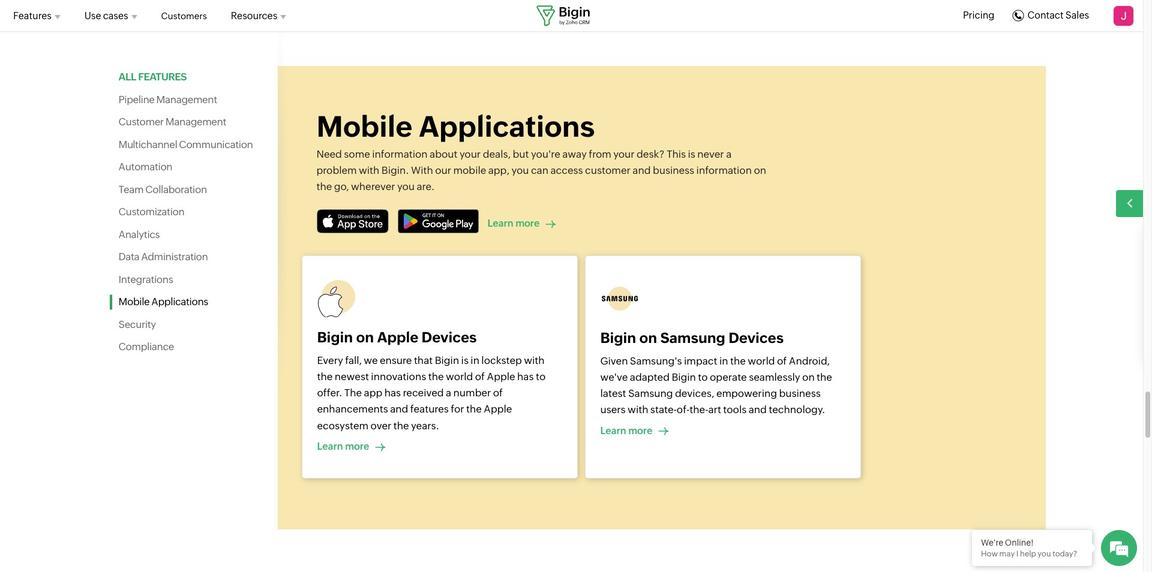 Task type: locate. For each thing, give the bounding box(es) containing it.
business down this
[[653, 165, 695, 177]]

latest
[[601, 388, 626, 400]]

of up number
[[475, 371, 485, 383]]

0 horizontal spatial to
[[536, 371, 546, 383]]

years.
[[411, 420, 440, 432]]

learn more down app,
[[488, 218, 540, 229]]

impact
[[684, 355, 718, 367]]

is right this
[[688, 148, 696, 160]]

1 horizontal spatial mobile
[[317, 110, 413, 144]]

mobile inside "mobile applications need some information about your deals, but you're away from your desk? this is never a problem with bigin. with our mobile app, you can access customer and business information on the go, wherever you are."
[[317, 110, 413, 144]]

customer
[[119, 116, 164, 128]]

1 horizontal spatial business
[[779, 388, 821, 400]]

1 vertical spatial world
[[446, 371, 473, 383]]

0 horizontal spatial and
[[390, 404, 408, 416]]

your up customer
[[614, 148, 635, 160]]

seamlessly
[[749, 372, 801, 384]]

1 vertical spatial with
[[524, 355, 545, 367]]

in left lockstep
[[471, 355, 480, 367]]

1 horizontal spatial learn more link
[[488, 218, 556, 229]]

1 vertical spatial management
[[166, 116, 226, 128]]

1 horizontal spatial of
[[493, 387, 503, 399]]

of right number
[[493, 387, 503, 399]]

learn for bigin on samsung devices
[[601, 425, 626, 437]]

1 horizontal spatial information
[[697, 165, 752, 177]]

features
[[13, 10, 51, 21]]

contact sales link
[[1013, 10, 1090, 21]]

2 horizontal spatial with
[[628, 404, 649, 416]]

2 horizontal spatial more
[[629, 425, 653, 437]]

more for bigin on apple devices
[[345, 441, 369, 452]]

0 horizontal spatial more
[[345, 441, 369, 452]]

and inside given samsung's impact in the world of android, we've adapted bigin to operate seamlessly on the latest samsung devices, empowering business users with state-of-the-art tools and technology.
[[749, 404, 767, 416]]

learn for bigin on apple devices
[[317, 441, 343, 452]]

0 vertical spatial is
[[688, 148, 696, 160]]

1 vertical spatial applications
[[151, 296, 208, 308]]

features
[[410, 404, 449, 416]]

0 horizontal spatial applications
[[151, 296, 208, 308]]

the inside "mobile applications need some information about your deals, but you're away from your desk? this is never a problem with bigin. with our mobile app, you can access customer and business information on the go, wherever you are."
[[317, 181, 332, 193]]

1 vertical spatial has
[[385, 387, 401, 399]]

collaboration
[[145, 183, 207, 195]]

1 vertical spatial learn more link
[[601, 425, 669, 437]]

1 vertical spatial is
[[461, 355, 469, 367]]

this
[[667, 148, 686, 160]]

play store image
[[398, 209, 479, 233]]

0 horizontal spatial has
[[385, 387, 401, 399]]

more down state-
[[629, 425, 653, 437]]

customer management
[[119, 116, 226, 128]]

learn more for bigin on apple devices
[[317, 441, 369, 452]]

2 horizontal spatial learn more link
[[601, 425, 669, 437]]

devices up that
[[422, 329, 477, 346]]

applications for mobile applications
[[151, 296, 208, 308]]

in
[[471, 355, 480, 367], [720, 355, 728, 367]]

has down lockstep
[[517, 371, 534, 383]]

applications inside "mobile applications need some information about your deals, but you're away from your desk? this is never a problem with bigin. with our mobile app, you can access customer and business information on the go, wherever you are."
[[419, 110, 595, 144]]

and
[[633, 165, 651, 177], [390, 404, 408, 416], [749, 404, 767, 416]]

0 horizontal spatial with
[[359, 165, 380, 177]]

in up "operate"
[[720, 355, 728, 367]]

samsung inside given samsung's impact in the world of android, we've adapted bigin to operate seamlessly on the latest samsung devices, empowering business users with state-of-the-art tools and technology.
[[628, 388, 673, 400]]

samsung up impact
[[661, 330, 726, 346]]

0 horizontal spatial in
[[471, 355, 480, 367]]

use cases
[[84, 10, 128, 21]]

to inside given samsung's impact in the world of android, we've adapted bigin to operate seamlessly on the latest samsung devices, empowering business users with state-of-the-art tools and technology.
[[698, 372, 708, 384]]

1 vertical spatial information
[[697, 165, 752, 177]]

world up seamlessly
[[748, 355, 775, 367]]

0 horizontal spatial learn
[[317, 441, 343, 452]]

a inside "mobile applications need some information about your deals, but you're away from your desk? this is never a problem with bigin. with our mobile app, you can access customer and business information on the go, wherever you are."
[[726, 148, 732, 160]]

0 horizontal spatial devices
[[422, 329, 477, 346]]

cases
[[103, 10, 128, 21]]

over
[[371, 420, 392, 432]]

2 vertical spatial learn more link
[[317, 441, 386, 452]]

applications
[[419, 110, 595, 144], [151, 296, 208, 308]]

about
[[430, 148, 458, 160]]

you down but
[[512, 165, 529, 177]]

2 vertical spatial learn more
[[317, 441, 369, 452]]

0 vertical spatial management
[[156, 93, 217, 105]]

every
[[317, 355, 343, 367]]

app store image
[[317, 209, 389, 233]]

mobile for mobile applications
[[119, 296, 150, 308]]

bigin up devices,
[[672, 372, 696, 384]]

is
[[688, 148, 696, 160], [461, 355, 469, 367]]

0 horizontal spatial information
[[372, 148, 428, 160]]

1 vertical spatial apple
[[487, 371, 515, 383]]

learn more link down users
[[601, 425, 669, 437]]

the down the android,
[[817, 372, 833, 384]]

the-
[[690, 404, 709, 416]]

learn down app,
[[488, 218, 514, 229]]

learn more down ecosystem
[[317, 441, 369, 452]]

of up seamlessly
[[777, 355, 787, 367]]

more down ecosystem
[[345, 441, 369, 452]]

learn down ecosystem
[[317, 441, 343, 452]]

business up 'technology.'
[[779, 388, 821, 400]]

mobile up 'some'
[[317, 110, 413, 144]]

app
[[364, 387, 383, 399]]

1 vertical spatial you
[[397, 181, 415, 193]]

with up wherever
[[359, 165, 380, 177]]

applications for mobile applications need some information about your deals, but you're away from your desk? this is never a problem with bigin. with our mobile app, you can access customer and business information on the go, wherever you are.
[[419, 110, 595, 144]]

1 horizontal spatial to
[[698, 372, 708, 384]]

samsung down adapted
[[628, 388, 673, 400]]

1 vertical spatial learn more
[[601, 425, 653, 437]]

1 vertical spatial samsung
[[628, 388, 673, 400]]

we're
[[981, 538, 1004, 548]]

compliance
[[119, 341, 174, 353]]

ensure
[[380, 355, 412, 367]]

contact
[[1028, 10, 1064, 21]]

0 vertical spatial has
[[517, 371, 534, 383]]

more for bigin on samsung devices
[[629, 425, 653, 437]]

applications down integrations
[[151, 296, 208, 308]]

i
[[1017, 550, 1019, 559]]

you down the bigin. at the top left of the page
[[397, 181, 415, 193]]

2 your from the left
[[614, 148, 635, 160]]

apple down lockstep
[[487, 371, 515, 383]]

2 horizontal spatial you
[[1038, 550, 1051, 559]]

the
[[317, 181, 332, 193], [731, 355, 746, 367], [317, 371, 333, 383], [428, 371, 444, 383], [817, 372, 833, 384], [466, 404, 482, 416], [394, 420, 409, 432]]

2 horizontal spatial and
[[749, 404, 767, 416]]

0 vertical spatial information
[[372, 148, 428, 160]]

are.
[[417, 181, 435, 193]]

information down the never
[[697, 165, 752, 177]]

1 horizontal spatial you
[[512, 165, 529, 177]]

with right lockstep
[[524, 355, 545, 367]]

that
[[414, 355, 433, 367]]

pipeline management
[[119, 93, 217, 105]]

has down innovations at the bottom left
[[385, 387, 401, 399]]

and for bigin on samsung devices
[[749, 404, 767, 416]]

more
[[516, 218, 540, 229], [629, 425, 653, 437], [345, 441, 369, 452]]

learn down users
[[601, 425, 626, 437]]

1 horizontal spatial with
[[524, 355, 545, 367]]

your up mobile
[[460, 148, 481, 160]]

on inside "mobile applications need some information about your deals, but you're away from your desk? this is never a problem with bigin. with our mobile app, you can access customer and business information on the go, wherever you are."
[[754, 165, 767, 177]]

business inside "mobile applications need some information about your deals, but you're away from your desk? this is never a problem with bigin. with our mobile app, you can access customer and business information on the go, wherever you are."
[[653, 165, 695, 177]]

1 horizontal spatial a
[[726, 148, 732, 160]]

a right the never
[[726, 148, 732, 160]]

and down the "desk?"
[[633, 165, 651, 177]]

customization
[[119, 206, 184, 218]]

2 vertical spatial with
[[628, 404, 649, 416]]

0 horizontal spatial learn more link
[[317, 441, 386, 452]]

has
[[517, 371, 534, 383], [385, 387, 401, 399]]

mobile
[[317, 110, 413, 144], [119, 296, 150, 308]]

state-
[[651, 404, 677, 416]]

0 horizontal spatial of
[[475, 371, 485, 383]]

a
[[726, 148, 732, 160], [446, 387, 452, 399]]

apple up ensure
[[377, 329, 419, 346]]

you
[[512, 165, 529, 177], [397, 181, 415, 193], [1038, 550, 1051, 559]]

more down can
[[516, 218, 540, 229]]

0 vertical spatial learn
[[488, 218, 514, 229]]

art
[[709, 404, 721, 416]]

0 vertical spatial you
[[512, 165, 529, 177]]

apple
[[377, 329, 419, 346], [487, 371, 515, 383], [484, 404, 512, 416]]

1 horizontal spatial your
[[614, 148, 635, 160]]

with
[[359, 165, 380, 177], [524, 355, 545, 367], [628, 404, 649, 416]]

with inside every fall, we ensure that bigin is in lockstep with the newest innovations the world of apple has to offer. the app has received a number of enhancements and features for the apple ecosystem over the years.
[[524, 355, 545, 367]]

james peterson image
[[1114, 5, 1135, 26]]

management up the customer management
[[156, 93, 217, 105]]

bigin right that
[[435, 355, 459, 367]]

world up number
[[446, 371, 473, 383]]

customer
[[585, 165, 631, 177]]

2 horizontal spatial learn more
[[601, 425, 653, 437]]

offer.
[[317, 387, 342, 399]]

1 horizontal spatial devices
[[729, 330, 784, 346]]

devices
[[422, 329, 477, 346], [729, 330, 784, 346]]

2 vertical spatial you
[[1038, 550, 1051, 559]]

learn more link down can
[[488, 218, 556, 229]]

security
[[119, 318, 156, 330]]

0 horizontal spatial mobile
[[119, 296, 150, 308]]

0 vertical spatial applications
[[419, 110, 595, 144]]

analytics
[[119, 228, 160, 240]]

wherever
[[351, 181, 395, 193]]

and for bigin on apple devices
[[390, 404, 408, 416]]

learn more for bigin on samsung devices
[[601, 425, 653, 437]]

0 vertical spatial of
[[777, 355, 787, 367]]

learn more link for bigin on apple devices
[[317, 441, 386, 452]]

management
[[156, 93, 217, 105], [166, 116, 226, 128]]

of
[[777, 355, 787, 367], [475, 371, 485, 383], [493, 387, 503, 399]]

0 horizontal spatial world
[[446, 371, 473, 383]]

1 horizontal spatial more
[[516, 218, 540, 229]]

need
[[317, 148, 342, 160]]

1 horizontal spatial and
[[633, 165, 651, 177]]

information
[[372, 148, 428, 160], [697, 165, 752, 177]]

management for pipeline management
[[156, 93, 217, 105]]

1 horizontal spatial applications
[[419, 110, 595, 144]]

automation
[[119, 161, 172, 173]]

applications up deals,
[[419, 110, 595, 144]]

information up the bigin. at the top left of the page
[[372, 148, 428, 160]]

learn more link down ecosystem
[[317, 441, 386, 452]]

can
[[531, 165, 549, 177]]

and inside every fall, we ensure that bigin is in lockstep with the newest innovations the world of apple has to offer. the app has received a number of enhancements and features for the apple ecosystem over the years.
[[390, 404, 408, 416]]

2 vertical spatial of
[[493, 387, 503, 399]]

bigin up every
[[317, 329, 353, 346]]

enhancements
[[317, 404, 388, 416]]

devices up seamlessly
[[729, 330, 784, 346]]

pipeline
[[119, 93, 155, 105]]

0 horizontal spatial learn more
[[317, 441, 369, 452]]

1 horizontal spatial in
[[720, 355, 728, 367]]

apple down number
[[484, 404, 512, 416]]

0 vertical spatial business
[[653, 165, 695, 177]]

tools
[[724, 404, 747, 416]]

2 horizontal spatial learn
[[601, 425, 626, 437]]

1 your from the left
[[460, 148, 481, 160]]

1 horizontal spatial world
[[748, 355, 775, 367]]

0 vertical spatial more
[[516, 218, 540, 229]]

to
[[536, 371, 546, 383], [698, 372, 708, 384]]

business
[[653, 165, 695, 177], [779, 388, 821, 400]]

learn more
[[488, 218, 540, 229], [601, 425, 653, 437], [317, 441, 369, 452]]

management up multichannel communication
[[166, 116, 226, 128]]

go,
[[334, 181, 349, 193]]

a up for
[[446, 387, 452, 399]]

2 horizontal spatial of
[[777, 355, 787, 367]]

you right 'help'
[[1038, 550, 1051, 559]]

mobile up "security"
[[119, 296, 150, 308]]

today?
[[1053, 550, 1078, 559]]

0 horizontal spatial a
[[446, 387, 452, 399]]

0 horizontal spatial is
[[461, 355, 469, 367]]

1 vertical spatial learn
[[601, 425, 626, 437]]

2 vertical spatial learn
[[317, 441, 343, 452]]

0 vertical spatial world
[[748, 355, 775, 367]]

devices for bigin on apple devices
[[422, 329, 477, 346]]

the left go,
[[317, 181, 332, 193]]

2 vertical spatial more
[[345, 441, 369, 452]]

0 horizontal spatial your
[[460, 148, 481, 160]]

with right users
[[628, 404, 649, 416]]

our
[[435, 165, 451, 177]]

1 horizontal spatial learn more
[[488, 218, 540, 229]]

0 vertical spatial learn more
[[488, 218, 540, 229]]

1 horizontal spatial is
[[688, 148, 696, 160]]

0 vertical spatial with
[[359, 165, 380, 177]]

0 vertical spatial a
[[726, 148, 732, 160]]

0 vertical spatial learn more link
[[488, 218, 556, 229]]

1 vertical spatial more
[[629, 425, 653, 437]]

1 vertical spatial business
[[779, 388, 821, 400]]

0 horizontal spatial business
[[653, 165, 695, 177]]

2 vertical spatial apple
[[484, 404, 512, 416]]

is up number
[[461, 355, 469, 367]]

learn more down users
[[601, 425, 653, 437]]

team
[[119, 183, 144, 195]]

1 vertical spatial mobile
[[119, 296, 150, 308]]

and down empowering
[[749, 404, 767, 416]]

1 vertical spatial a
[[446, 387, 452, 399]]

and up over
[[390, 404, 408, 416]]

of-
[[677, 404, 690, 416]]

0 vertical spatial mobile
[[317, 110, 413, 144]]

1 horizontal spatial has
[[517, 371, 534, 383]]

bigin
[[317, 329, 353, 346], [601, 330, 636, 346], [435, 355, 459, 367], [672, 372, 696, 384]]

empowering
[[717, 388, 777, 400]]



Task type: vqa. For each thing, say whether or not it's contained in the screenshot.
first 'your' from left
yes



Task type: describe. For each thing, give the bounding box(es) containing it.
administration
[[141, 251, 208, 263]]

the down that
[[428, 371, 444, 383]]

you're
[[531, 148, 561, 160]]

away
[[563, 148, 587, 160]]

but
[[513, 148, 529, 160]]

received
[[403, 387, 444, 399]]

ecosystem
[[317, 420, 369, 432]]

contact sales
[[1028, 10, 1090, 21]]

bigin inside every fall, we ensure that bigin is in lockstep with the newest innovations the world of apple has to offer. the app has received a number of enhancements and features for the apple ecosystem over the years.
[[435, 355, 459, 367]]

for
[[451, 404, 464, 416]]

a inside every fall, we ensure that bigin is in lockstep with the newest innovations the world of apple has to offer. the app has received a number of enhancements and features for the apple ecosystem over the years.
[[446, 387, 452, 399]]

of inside given samsung's impact in the world of android, we've adapted bigin to operate seamlessly on the latest samsung devices, empowering business users with state-of-the-art tools and technology.
[[777, 355, 787, 367]]

0 vertical spatial samsung
[[661, 330, 726, 346]]

every fall, we ensure that bigin is in lockstep with the newest innovations the world of apple has to offer. the app has received a number of enhancements and features for the apple ecosystem over the years.
[[317, 355, 546, 432]]

devices for bigin on samsung devices
[[729, 330, 784, 346]]

mobile
[[453, 165, 486, 177]]

newest
[[335, 371, 369, 383]]

data
[[119, 251, 139, 263]]

learn more link for bigin on samsung devices
[[601, 425, 669, 437]]

is inside every fall, we ensure that bigin is in lockstep with the newest innovations the world of apple has to offer. the app has received a number of enhancements and features for the apple ecosystem over the years.
[[461, 355, 469, 367]]

we're online! how may i help you today?
[[981, 538, 1078, 559]]

communication
[[179, 138, 253, 150]]

integrations
[[119, 273, 173, 285]]

devices,
[[675, 388, 715, 400]]

mobile applications need some information about your deals, but you're away from your desk? this is never a problem with bigin. with our mobile app, you can access customer and business information on the go, wherever you are.
[[317, 110, 767, 193]]

the up offer.
[[317, 371, 333, 383]]

menu shadow image
[[278, 0, 296, 409]]

never
[[698, 148, 724, 160]]

bigin on samsung devices
[[601, 330, 784, 346]]

lockstep
[[482, 355, 522, 367]]

business inside given samsung's impact in the world of android, we've adapted bigin to operate seamlessly on the latest samsung devices, empowering business users with state-of-the-art tools and technology.
[[779, 388, 821, 400]]

adapted
[[630, 372, 670, 384]]

with inside "mobile applications need some information about your deals, but you're away from your desk? this is never a problem with bigin. with our mobile app, you can access customer and business information on the go, wherever you are."
[[359, 165, 380, 177]]

multichannel
[[119, 138, 177, 150]]

bigin inside given samsung's impact in the world of android, we've adapted bigin to operate seamlessly on the latest samsung devices, empowering business users with state-of-the-art tools and technology.
[[672, 372, 696, 384]]

innovations
[[371, 371, 426, 383]]

access
[[551, 165, 583, 177]]

we
[[364, 355, 378, 367]]

sales
[[1066, 10, 1090, 21]]

samsung's
[[630, 355, 682, 367]]

app,
[[488, 165, 510, 177]]

the up "operate"
[[731, 355, 746, 367]]

number
[[454, 387, 491, 399]]

the
[[344, 387, 362, 399]]

given samsung's impact in the world of android, we've adapted bigin to operate seamlessly on the latest samsung devices, empowering business users with state-of-the-art tools and technology.
[[601, 355, 833, 416]]

online!
[[1005, 538, 1034, 548]]

bigin up "given"
[[601, 330, 636, 346]]

in inside given samsung's impact in the world of android, we've adapted bigin to operate seamlessly on the latest samsung devices, empowering business users with state-of-the-art tools and technology.
[[720, 355, 728, 367]]

we've
[[601, 372, 628, 384]]

all
[[119, 71, 136, 83]]

some
[[344, 148, 370, 160]]

bigin on apple devices
[[317, 329, 477, 346]]

management for customer management
[[166, 116, 226, 128]]

on inside given samsung's impact in the world of android, we've adapted bigin to operate seamlessly on the latest samsung devices, empowering business users with state-of-the-art tools and technology.
[[803, 372, 815, 384]]

help
[[1021, 550, 1037, 559]]

pricing
[[963, 10, 995, 21]]

users
[[601, 404, 626, 416]]

all features
[[119, 71, 187, 83]]

team collaboration
[[119, 183, 207, 195]]

with inside given samsung's impact in the world of android, we've adapted bigin to operate seamlessly on the latest samsung devices, empowering business users with state-of-the-art tools and technology.
[[628, 404, 649, 416]]

multichannel communication
[[119, 138, 253, 150]]

resources
[[231, 10, 277, 21]]

in inside every fall, we ensure that bigin is in lockstep with the newest innovations the world of apple has to offer. the app has received a number of enhancements and features for the apple ecosystem over the years.
[[471, 355, 480, 367]]

technology.
[[769, 404, 826, 416]]

problem
[[317, 165, 357, 177]]

data administration
[[119, 251, 208, 263]]

deals,
[[483, 148, 511, 160]]

desk?
[[637, 148, 665, 160]]

use
[[84, 10, 101, 21]]

you inside we're online! how may i help you today?
[[1038, 550, 1051, 559]]

and inside "mobile applications need some information about your deals, but you're away from your desk? this is never a problem with bigin. with our mobile app, you can access customer and business information on the go, wherever you are."
[[633, 165, 651, 177]]

customers
[[161, 11, 207, 21]]

to inside every fall, we ensure that bigin is in lockstep with the newest innovations the world of apple has to offer. the app has received a number of enhancements and features for the apple ecosystem over the years.
[[536, 371, 546, 383]]

fall,
[[345, 355, 362, 367]]

given
[[601, 355, 628, 367]]

from
[[589, 148, 612, 160]]

the right over
[[394, 420, 409, 432]]

with
[[411, 165, 433, 177]]

is inside "mobile applications need some information about your deals, but you're away from your desk? this is never a problem with bigin. with our mobile app, you can access customer and business information on the go, wherever you are."
[[688, 148, 696, 160]]

1 horizontal spatial learn
[[488, 218, 514, 229]]

0 horizontal spatial you
[[397, 181, 415, 193]]

android,
[[789, 355, 830, 367]]

customers link
[[161, 4, 207, 28]]

world inside every fall, we ensure that bigin is in lockstep with the newest innovations the world of apple has to offer. the app has received a number of enhancements and features for the apple ecosystem over the years.
[[446, 371, 473, 383]]

mobile applications
[[119, 296, 208, 308]]

0 vertical spatial apple
[[377, 329, 419, 346]]

operate
[[710, 372, 747, 384]]

mobile for mobile applications need some information about your deals, but you're away from your desk? this is never a problem with bigin. with our mobile app, you can access customer and business information on the go, wherever you are.
[[317, 110, 413, 144]]

pricing link
[[963, 8, 995, 23]]

world inside given samsung's impact in the world of android, we've adapted bigin to operate seamlessly on the latest samsung devices, empowering business users with state-of-the-art tools and technology.
[[748, 355, 775, 367]]

features
[[138, 71, 187, 83]]

1 vertical spatial of
[[475, 371, 485, 383]]

the down number
[[466, 404, 482, 416]]



